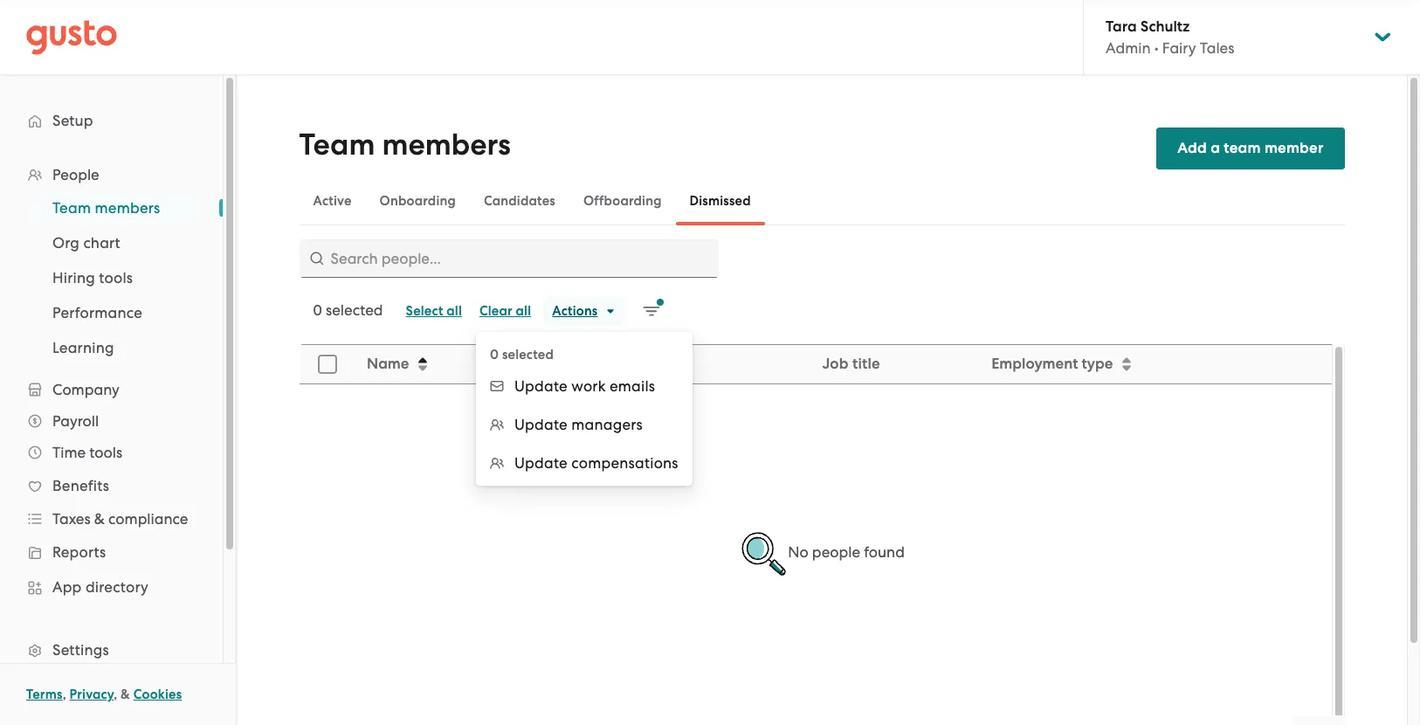 Task type: describe. For each thing, give the bounding box(es) containing it.
reports
[[52, 543, 106, 561]]

employment type
[[991, 355, 1113, 373]]

job
[[822, 355, 848, 373]]

setup
[[52, 112, 93, 129]]

all for clear all
[[516, 303, 531, 319]]

fairy
[[1163, 39, 1196, 57]]

time tools
[[52, 444, 122, 461]]

2 , from the left
[[114, 687, 117, 702]]

learning link
[[31, 332, 205, 363]]

1 vertical spatial selected
[[502, 347, 554, 363]]

time
[[52, 444, 86, 461]]

onboarding
[[380, 193, 456, 209]]

1 horizontal spatial 0
[[490, 347, 499, 363]]

people
[[52, 166, 99, 183]]

all for select all
[[447, 303, 462, 319]]

team inside gusto navigation element
[[52, 199, 91, 217]]

people button
[[17, 159, 205, 190]]

taxes
[[52, 510, 91, 528]]

admin
[[1106, 39, 1151, 57]]

tara schultz admin • fairy tales
[[1106, 17, 1235, 57]]

found
[[864, 543, 905, 561]]

& inside taxes & compliance "dropdown button"
[[94, 510, 105, 528]]

app directory
[[52, 578, 149, 596]]

work
[[572, 377, 606, 395]]

settings
[[52, 641, 109, 659]]

team members tab list
[[299, 176, 1345, 225]]

terms
[[26, 687, 63, 702]]

no people found
[[788, 543, 905, 561]]

select all button
[[397, 297, 471, 325]]

update for update compensations
[[515, 454, 568, 472]]

update managers
[[515, 416, 643, 433]]

terms link
[[26, 687, 63, 702]]

job title
[[822, 355, 880, 373]]

tools for time tools
[[89, 444, 122, 461]]

tools for hiring tools
[[99, 269, 133, 287]]

terms , privacy , & cookies
[[26, 687, 182, 702]]

managers
[[572, 416, 643, 433]]

•
[[1155, 39, 1159, 57]]

0 vertical spatial selected
[[326, 301, 383, 319]]

candidates button
[[470, 180, 569, 222]]

department button
[[539, 346, 811, 383]]

name button
[[356, 346, 537, 383]]

team members link
[[31, 192, 205, 224]]

actions button
[[544, 297, 626, 325]]

new notifications image
[[643, 299, 664, 320]]

learning
[[52, 339, 114, 356]]

dismissed
[[690, 193, 751, 209]]

update for update work emails
[[515, 377, 568, 395]]

tara
[[1106, 17, 1137, 36]]

setup link
[[17, 105, 205, 136]]

update compensations
[[515, 454, 679, 472]]

list containing people
[[0, 159, 223, 725]]

1 horizontal spatial team members
[[299, 127, 511, 162]]

benefits
[[52, 477, 109, 494]]

select all
[[406, 303, 462, 319]]

actions
[[552, 303, 598, 319]]

select
[[406, 303, 443, 319]]

name
[[366, 355, 409, 373]]

gusto navigation element
[[0, 75, 223, 725]]

offboarding
[[583, 193, 662, 209]]

privacy link
[[70, 687, 114, 702]]

employment
[[991, 355, 1078, 373]]

type
[[1081, 355, 1113, 373]]

candidates
[[484, 193, 556, 209]]

hiring tools
[[52, 269, 133, 287]]

clear all
[[480, 303, 531, 319]]

employment type button
[[981, 346, 1331, 383]]

0 selected group
[[476, 367, 693, 482]]



Task type: vqa. For each thing, say whether or not it's contained in the screenshot.
the Build
no



Task type: locate. For each thing, give the bounding box(es) containing it.
update compensations button
[[476, 444, 693, 482]]

onboarding button
[[366, 180, 470, 222]]

tools inside dropdown button
[[89, 444, 122, 461]]

1 horizontal spatial all
[[516, 303, 531, 319]]

all right select
[[447, 303, 462, 319]]

active
[[313, 193, 352, 209]]

org
[[52, 234, 80, 252]]

update
[[515, 377, 568, 395], [515, 416, 568, 433], [515, 454, 568, 472]]

list containing team members
[[0, 190, 223, 365]]

1 vertical spatial tools
[[89, 444, 122, 461]]

offboarding button
[[569, 180, 676, 222]]

clear all button
[[471, 297, 540, 325]]

cookies button
[[133, 684, 182, 705]]

add a team member button
[[1157, 128, 1345, 169]]

2 all from the left
[[516, 303, 531, 319]]

update managers button
[[476, 405, 693, 444]]

0 up select all rows on this page checkbox
[[313, 301, 322, 319]]

tales
[[1200, 39, 1235, 57]]

1 vertical spatial team members
[[52, 199, 160, 217]]

all right clear
[[516, 303, 531, 319]]

1 horizontal spatial team
[[299, 127, 375, 162]]

0 horizontal spatial team members
[[52, 199, 160, 217]]

1 vertical spatial &
[[121, 687, 130, 702]]

, left privacy link
[[63, 687, 66, 702]]

0 selected
[[313, 301, 383, 319], [490, 347, 554, 363]]

taxes & compliance
[[52, 510, 188, 528]]

3 update from the top
[[515, 454, 568, 472]]

performance
[[52, 304, 142, 321]]

1 vertical spatial update
[[515, 416, 568, 433]]

1 update from the top
[[515, 377, 568, 395]]

team down people
[[52, 199, 91, 217]]

active button
[[299, 180, 366, 222]]

&
[[94, 510, 105, 528], [121, 687, 130, 702]]

members
[[382, 127, 511, 162], [95, 199, 160, 217]]

team members up onboarding button
[[299, 127, 511, 162]]

update work emails
[[515, 377, 655, 395]]

company
[[52, 381, 119, 398]]

0 vertical spatial team
[[299, 127, 375, 162]]

selected
[[326, 301, 383, 319], [502, 347, 554, 363]]

1 horizontal spatial 0 selected
[[490, 347, 554, 363]]

taxes & compliance button
[[17, 503, 205, 535]]

0 vertical spatial 0 selected
[[313, 301, 383, 319]]

cookies
[[133, 687, 182, 702]]

0 horizontal spatial 0 selected
[[313, 301, 383, 319]]

0 horizontal spatial &
[[94, 510, 105, 528]]

emails
[[610, 377, 655, 395]]

0 selected down clear all
[[490, 347, 554, 363]]

directory
[[86, 578, 149, 596]]

0 vertical spatial tools
[[99, 269, 133, 287]]

time tools button
[[17, 437, 205, 468]]

tools up "performance" link
[[99, 269, 133, 287]]

1 horizontal spatial &
[[121, 687, 130, 702]]

member
[[1265, 139, 1324, 157]]

add
[[1178, 139, 1207, 157]]

update work emails button
[[476, 367, 693, 405]]

0 horizontal spatial selected
[[326, 301, 383, 319]]

0 horizontal spatial all
[[447, 303, 462, 319]]

members up org chart link
[[95, 199, 160, 217]]

tools
[[99, 269, 133, 287], [89, 444, 122, 461]]

dismissed button
[[676, 180, 765, 222]]

1 horizontal spatial selected
[[502, 347, 554, 363]]

0 selected up select all rows on this page checkbox
[[313, 301, 383, 319]]

Search people... field
[[299, 239, 719, 278]]

2 vertical spatial update
[[515, 454, 568, 472]]

0 selected status
[[313, 301, 383, 319]]

0 vertical spatial &
[[94, 510, 105, 528]]

, left cookies
[[114, 687, 117, 702]]

selected down clear all
[[502, 347, 554, 363]]

update for update managers
[[515, 416, 568, 433]]

1 all from the left
[[447, 303, 462, 319]]

0 down clear
[[490, 347, 499, 363]]

0 horizontal spatial members
[[95, 199, 160, 217]]

tools down payroll dropdown button
[[89, 444, 122, 461]]

1 list from the top
[[0, 159, 223, 725]]

members up onboarding button
[[382, 127, 511, 162]]

1 vertical spatial members
[[95, 199, 160, 217]]

payroll button
[[17, 405, 205, 437]]

chart
[[83, 234, 120, 252]]

update left work
[[515, 377, 568, 395]]

add a team member
[[1178, 139, 1324, 157]]

payroll
[[52, 412, 99, 430]]

& right the taxes
[[94, 510, 105, 528]]

0 vertical spatial members
[[382, 127, 511, 162]]

performance link
[[31, 297, 205, 328]]

1 vertical spatial 0
[[490, 347, 499, 363]]

2 list from the top
[[0, 190, 223, 365]]

list
[[0, 159, 223, 725], [0, 190, 223, 365]]

department
[[550, 355, 634, 373]]

team
[[299, 127, 375, 162], [52, 199, 91, 217]]

0 horizontal spatial team
[[52, 199, 91, 217]]

1 horizontal spatial ,
[[114, 687, 117, 702]]

app directory link
[[17, 571, 205, 603]]

0 horizontal spatial ,
[[63, 687, 66, 702]]

team members inside list
[[52, 199, 160, 217]]

0 vertical spatial team members
[[299, 127, 511, 162]]

all
[[447, 303, 462, 319], [516, 303, 531, 319]]

0 horizontal spatial 0
[[313, 301, 322, 319]]

org chart
[[52, 234, 120, 252]]

compliance
[[108, 510, 188, 528]]

update up update compensations button
[[515, 416, 568, 433]]

selected up select all rows on this page checkbox
[[326, 301, 383, 319]]

org chart link
[[31, 227, 205, 259]]

team
[[1224, 139, 1261, 157]]

clear
[[480, 303, 513, 319]]

benefits link
[[17, 470, 205, 501]]

update down update managers
[[515, 454, 568, 472]]

compensations
[[572, 454, 679, 472]]

1 horizontal spatial members
[[382, 127, 511, 162]]

schultz
[[1141, 17, 1190, 36]]

no
[[788, 543, 809, 561]]

0 vertical spatial 0
[[313, 301, 322, 319]]

company button
[[17, 374, 205, 405]]

title
[[852, 355, 880, 373]]

2 update from the top
[[515, 416, 568, 433]]

1 vertical spatial 0 selected
[[490, 347, 554, 363]]

reports link
[[17, 536, 205, 568]]

team members down people dropdown button
[[52, 199, 160, 217]]

settings link
[[17, 634, 205, 666]]

people
[[812, 543, 861, 561]]

app
[[52, 578, 82, 596]]

0 vertical spatial update
[[515, 377, 568, 395]]

1 vertical spatial team
[[52, 199, 91, 217]]

team up active
[[299, 127, 375, 162]]

members inside team members link
[[95, 199, 160, 217]]

hiring
[[52, 269, 95, 287]]

Select all rows on this page checkbox
[[308, 345, 346, 383]]

privacy
[[70, 687, 114, 702]]

& left cookies
[[121, 687, 130, 702]]

home image
[[26, 20, 117, 55]]

a
[[1211, 139, 1220, 157]]

hiring tools link
[[31, 262, 205, 294]]

0
[[313, 301, 322, 319], [490, 347, 499, 363]]

1 , from the left
[[63, 687, 66, 702]]



